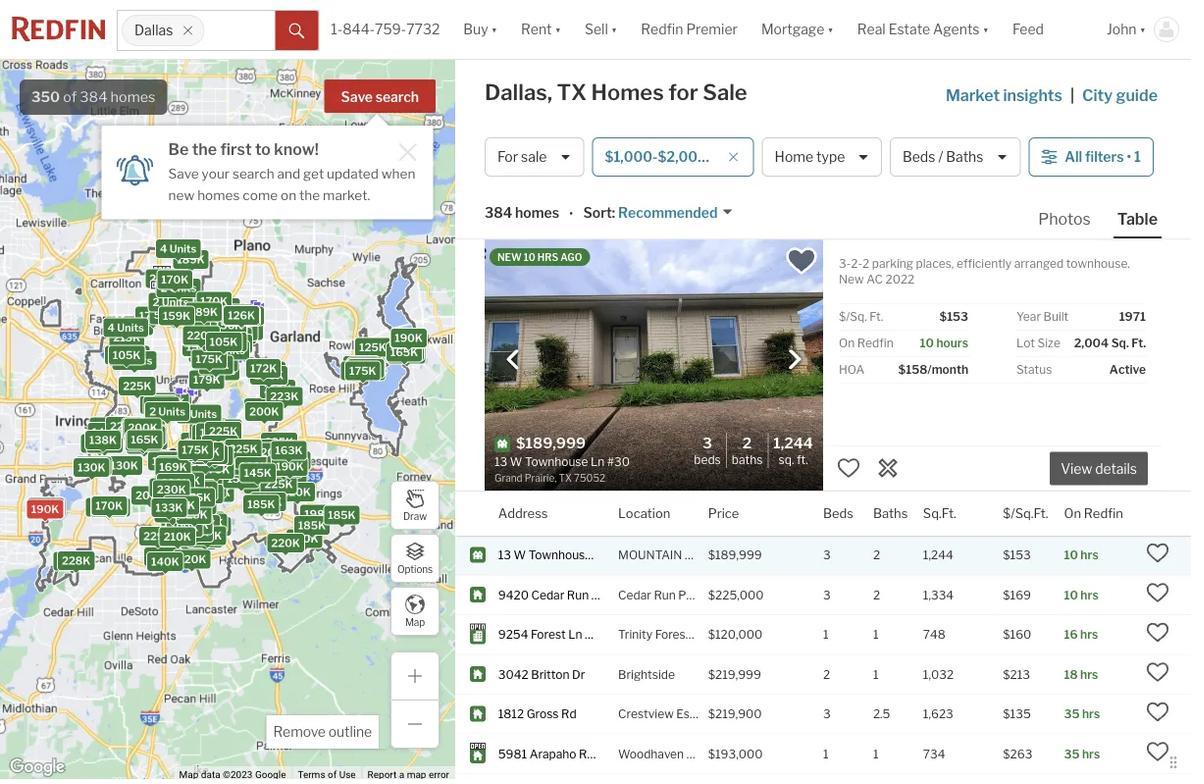 Task type: describe. For each thing, give the bounding box(es) containing it.
dallas, tx homes for sale
[[485, 79, 748, 106]]

year
[[1017, 310, 1041, 324]]

your
[[202, 165, 230, 182]]

hrs for $169
[[1081, 588, 1099, 602]]

market.
[[323, 187, 370, 203]]

for sale
[[498, 149, 547, 165]]

1 horizontal spatial 105k
[[210, 336, 238, 349]]

35 for $263
[[1065, 747, 1080, 761]]

hrs for $135
[[1083, 707, 1101, 721]]

price button
[[708, 492, 740, 536]]

0 vertical spatial 115k
[[219, 320, 245, 333]]

1 forest from the left
[[531, 628, 566, 642]]

remove
[[273, 724, 326, 741]]

filters
[[1086, 149, 1125, 165]]

rd for gross
[[562, 707, 577, 721]]

759-
[[375, 21, 407, 38]]

1 up 2.5
[[873, 667, 879, 682]]

5 ▾ from the left
[[983, 21, 989, 38]]

0 vertical spatial 384
[[80, 88, 107, 106]]

estates
[[677, 707, 718, 721]]

167k
[[218, 332, 245, 345]]

$120,000
[[708, 628, 763, 642]]

townhouse
[[529, 548, 592, 562]]

brightside
[[618, 667, 675, 682]]

recommended button
[[615, 204, 734, 222]]

0 vertical spatial on redfin
[[839, 336, 894, 350]]

0 vertical spatial ln
[[595, 548, 609, 562]]

map
[[405, 617, 425, 628]]

10 hrs for $153
[[1065, 548, 1099, 562]]

0 vertical spatial homes
[[111, 88, 156, 106]]

real estate agents ▾ button
[[846, 0, 1001, 59]]

1,032
[[924, 667, 954, 682]]

$193,000
[[708, 747, 763, 761]]

1 vertical spatial 135k
[[201, 464, 228, 477]]

homes inside 384 homes •
[[515, 205, 560, 221]]

previous button image
[[504, 350, 523, 370]]

2 vertical spatial 229k
[[143, 530, 172, 543]]

221k
[[192, 449, 219, 462]]

3 inside 3 beds
[[703, 434, 713, 451]]

2 inside 2 baths
[[743, 434, 752, 451]]

sort
[[583, 205, 612, 221]]

1 vertical spatial 149k
[[129, 427, 156, 440]]

0 vertical spatial 155k
[[196, 312, 224, 324]]

rent
[[521, 21, 552, 38]]

▾ for buy ▾
[[491, 21, 498, 38]]

1,244 sq. ft.
[[774, 434, 814, 467]]

|
[[1071, 85, 1075, 105]]

remove dallas image
[[182, 25, 194, 36]]

type
[[817, 149, 846, 165]]

1 vertical spatial 159k
[[186, 341, 214, 354]]

rd for arapaho
[[579, 747, 594, 761]]

sell ▾ button
[[585, 0, 618, 59]]

save search
[[341, 89, 419, 106]]

1 inside button
[[1135, 149, 1142, 165]]

212k
[[194, 455, 221, 467]]

10 left hours
[[920, 336, 934, 350]]

1 horizontal spatial redfin
[[858, 336, 894, 350]]

10 left hrs
[[524, 251, 536, 263]]

0 horizontal spatial 169k
[[159, 461, 187, 474]]

ft. for 2,004
[[1132, 336, 1146, 350]]

1 vertical spatial 198k
[[305, 508, 332, 521]]

186k
[[189, 444, 217, 457]]

0 vertical spatial ft.
[[870, 310, 884, 324]]

181k
[[164, 454, 190, 467]]

status
[[1017, 363, 1053, 377]]

▾ for sell ▾
[[611, 21, 618, 38]]

parking
[[872, 257, 914, 271]]

209k
[[157, 485, 186, 497]]

sq. for 2,004
[[1112, 336, 1130, 350]]

hrs for $263
[[1083, 747, 1101, 761]]

0 vertical spatial 135k
[[216, 314, 243, 327]]

106k
[[225, 324, 253, 337]]

google image
[[5, 755, 70, 780]]

trinity
[[618, 628, 653, 642]]

run inside 'link'
[[567, 588, 589, 602]]

city
[[1083, 85, 1113, 105]]

0 horizontal spatial baths
[[732, 453, 763, 467]]

0 vertical spatial 159k
[[163, 310, 191, 322]]

35 for $135
[[1065, 707, 1080, 721]]

ac
[[867, 272, 883, 287]]

mortgage
[[762, 21, 825, 38]]

the inside save your search and get updated when new homes come on the market.
[[299, 187, 320, 203]]

2 run from the left
[[654, 588, 676, 602]]

0 vertical spatial 205k
[[254, 369, 284, 382]]

submit search image
[[289, 23, 305, 39]]

hoa
[[839, 363, 865, 377]]

city guide link
[[1083, 83, 1162, 107]]

3042
[[498, 667, 529, 682]]

0 vertical spatial 229k
[[240, 460, 268, 473]]

844-
[[343, 21, 375, 38]]

rent ▾
[[521, 21, 561, 38]]

home type button
[[762, 137, 882, 177]]

buy ▾ button
[[464, 0, 498, 59]]

draw button
[[391, 481, 440, 530]]

home type
[[775, 149, 846, 165]]

sq. for 1,244
[[779, 453, 795, 467]]

when
[[382, 165, 416, 182]]

premier
[[686, 21, 738, 38]]

mortgage ▾ button
[[762, 0, 834, 59]]

2.5
[[873, 707, 891, 721]]

beds / baths
[[903, 149, 984, 165]]

details
[[1096, 461, 1138, 477]]

view details button
[[1050, 452, 1148, 485]]

0 horizontal spatial $153
[[940, 310, 969, 324]]

1 horizontal spatial 149k
[[160, 298, 188, 310]]

3042 britton dr
[[498, 667, 585, 682]]

arapaho
[[530, 747, 577, 761]]

favorite this home image for 35 hrs
[[1147, 740, 1170, 764]]

2-
[[851, 257, 863, 271]]

2 vertical spatial baths
[[873, 506, 908, 521]]

16 hrs
[[1065, 628, 1099, 642]]

location
[[618, 506, 671, 521]]

beds for beds / baths
[[903, 149, 936, 165]]

john ▾
[[1107, 21, 1146, 38]]

1-844-759-7732
[[331, 21, 440, 38]]

of
[[63, 88, 77, 106]]

138k
[[89, 434, 117, 447]]

favorite this home image for 10 hrs
[[1147, 541, 1170, 565]]

crestview
[[618, 707, 674, 721]]

10 down on redfin button
[[1065, 548, 1079, 562]]

1 right '$120,000'
[[823, 628, 829, 642]]

save your search and get updated when new homes come on the market.
[[168, 165, 416, 203]]

1 vertical spatial dr
[[572, 667, 585, 682]]

1 vertical spatial $153
[[1004, 548, 1031, 562]]

0 vertical spatial 189k
[[177, 253, 205, 266]]

search inside save search button
[[376, 89, 419, 106]]

agents
[[934, 21, 980, 38]]

177k
[[150, 396, 176, 409]]

1 vertical spatial 189k
[[190, 306, 218, 318]]

16
[[1065, 628, 1078, 642]]

for
[[669, 79, 699, 106]]

113k
[[228, 322, 254, 335]]

cedar inside 'link'
[[531, 588, 565, 602]]

0 horizontal spatial on
[[839, 336, 855, 350]]

3042 britton dr link
[[498, 666, 600, 683]]

new 10 hrs ago
[[498, 251, 583, 263]]

$225,000
[[708, 588, 764, 602]]

woodhaven condo
[[618, 747, 723, 761]]

183k
[[155, 406, 182, 418]]

all filters • 1 button
[[1029, 137, 1154, 177]]

arranged
[[1015, 257, 1064, 271]]

1 right $193,000
[[823, 747, 829, 761]]

1 horizontal spatial 155k
[[352, 362, 380, 375]]

18 hrs
[[1065, 667, 1099, 682]]

1-844-759-7732 link
[[331, 21, 440, 38]]

map region
[[0, 0, 517, 780]]

favorite button image
[[785, 244, 819, 278]]

1 vertical spatial 229k
[[163, 484, 192, 496]]

size
[[1038, 336, 1061, 350]]

1,244 for 1,244 sq. ft.
[[774, 434, 814, 451]]

1 vertical spatial 169k
[[352, 361, 379, 374]]

1 vertical spatial 115k
[[197, 353, 223, 366]]

147k
[[95, 499, 122, 512]]

hrs for $160
[[1081, 628, 1099, 642]]

hrs
[[538, 251, 559, 263]]

1971
[[1120, 310, 1146, 324]]

favorite this home image for 35 hrs
[[1147, 700, 1170, 724]]

7
[[200, 365, 206, 378]]

126k
[[228, 309, 255, 322]]

$158/month
[[899, 363, 969, 377]]

1 horizontal spatial 169k
[[216, 337, 244, 350]]

$189,999
[[708, 548, 762, 562]]

10 hours
[[920, 336, 969, 350]]

1 vertical spatial on redfin
[[1065, 506, 1124, 521]]

1 down 2.5
[[873, 747, 879, 761]]



Task type: locate. For each thing, give the bounding box(es) containing it.
1 vertical spatial save
[[168, 165, 199, 182]]

0 vertical spatial 1,244
[[774, 434, 814, 451]]

0 horizontal spatial redfin
[[641, 21, 684, 38]]

129k
[[192, 488, 219, 501]]

▾ right john
[[1140, 21, 1146, 38]]

10 hrs
[[1065, 548, 1099, 562], [1065, 588, 1099, 602]]

1 horizontal spatial •
[[1127, 149, 1132, 165]]

189k
[[177, 253, 205, 266], [190, 306, 218, 318], [113, 350, 141, 363]]

homes
[[591, 79, 664, 106]]

216k
[[192, 532, 219, 545]]

35 hrs for $135
[[1065, 707, 1101, 721]]

0 horizontal spatial cedar
[[531, 588, 565, 602]]

the right be
[[192, 139, 217, 159]]

ft. inside 1,244 sq. ft.
[[797, 453, 809, 467]]

homes inside save your search and get updated when new homes come on the market.
[[197, 187, 240, 203]]

1 horizontal spatial the
[[299, 187, 320, 203]]

• inside button
[[1127, 149, 1132, 165]]

search down 759-
[[376, 89, 419, 106]]

2 units
[[149, 272, 186, 285], [161, 282, 197, 295], [159, 292, 195, 305], [153, 296, 189, 309], [224, 309, 261, 322], [224, 310, 260, 323], [222, 310, 258, 323], [209, 314, 246, 327], [223, 325, 259, 337], [216, 328, 252, 341], [207, 336, 243, 348], [116, 354, 153, 367], [198, 356, 234, 369], [345, 365, 381, 377], [146, 398, 182, 410], [149, 406, 185, 418], [90, 501, 126, 514]]

140k
[[227, 309, 255, 322], [201, 449, 229, 462], [163, 455, 191, 468], [162, 467, 190, 480], [151, 556, 179, 569]]

1 favorite this home image from the top
[[1147, 581, 1170, 605]]

0 vertical spatial beds
[[903, 149, 936, 165]]

2 horizontal spatial beds
[[903, 149, 936, 165]]

• left sort
[[569, 206, 574, 222]]

save inside button
[[341, 89, 373, 106]]

2 baths
[[732, 434, 763, 467]]

148k
[[162, 460, 190, 473]]

3 beds
[[694, 434, 721, 467]]

189k down 99k
[[113, 350, 141, 363]]

1 horizontal spatial 198k
[[305, 508, 332, 521]]

photo of 13 w townhouse ln #30, grand prairie, tx 75052 image
[[485, 240, 824, 491]]

6 ▾ from the left
[[1140, 21, 1146, 38]]

to
[[255, 139, 271, 159]]

0 horizontal spatial 384
[[80, 88, 107, 106]]

384 homes •
[[485, 205, 574, 222]]

1 vertical spatial •
[[569, 206, 574, 222]]

1 horizontal spatial rd
[[579, 747, 594, 761]]

205k down 148k
[[172, 494, 202, 507]]

sq. right 2 baths
[[779, 453, 795, 467]]

1 horizontal spatial 384
[[485, 205, 513, 221]]

• right filters
[[1127, 149, 1132, 165]]

redfin down $/sq. ft.
[[858, 336, 894, 350]]

2 vertical spatial ft.
[[797, 453, 809, 467]]

ii
[[696, 588, 703, 602]]

1 run from the left
[[567, 588, 589, 602]]

35 hrs
[[1065, 707, 1101, 721], [1065, 747, 1101, 761]]

beds / baths button
[[890, 137, 1021, 177]]

4
[[160, 243, 167, 255], [221, 310, 228, 323], [107, 322, 115, 334], [109, 349, 116, 362]]

2 vertical spatial 159k
[[129, 423, 156, 436]]

0 horizontal spatial dr
[[572, 667, 585, 682]]

1 vertical spatial 228k
[[62, 555, 91, 568]]

172k
[[350, 362, 376, 375], [250, 362, 277, 375]]

▾ right "mortgage"
[[828, 21, 834, 38]]

149k down "193k"
[[160, 298, 188, 310]]

rd inside 'link'
[[562, 707, 577, 721]]

condo down estates
[[687, 747, 723, 761]]

2 vertical spatial beds
[[823, 506, 854, 521]]

1 vertical spatial search
[[233, 165, 274, 182]]

734
[[924, 747, 946, 761]]

homes down your
[[197, 187, 240, 203]]

105k down 99k
[[113, 349, 141, 362]]

5981
[[498, 747, 527, 761]]

0 vertical spatial •
[[1127, 149, 1132, 165]]

13 w townhouse ln #30 link
[[498, 547, 634, 563]]

1 horizontal spatial sq.
[[1112, 336, 1130, 350]]

9254 forest ln #406 link
[[498, 627, 616, 643]]

know!
[[274, 139, 319, 159]]

cedar
[[531, 588, 565, 602], [618, 588, 652, 602]]

0 horizontal spatial 205k
[[172, 494, 202, 507]]

0 horizontal spatial 105k
[[113, 349, 141, 362]]

2 35 hrs from the top
[[1065, 747, 1101, 761]]

hrs down on redfin button
[[1081, 548, 1099, 562]]

baths inside 'button'
[[946, 149, 984, 165]]

sq. up active
[[1112, 336, 1130, 350]]

redfin down view details
[[1084, 506, 1124, 521]]

estate
[[889, 21, 931, 38]]

159k right "5"
[[163, 310, 191, 322]]

$2,000/mo.
[[658, 149, 736, 165]]

▾ right agents
[[983, 21, 989, 38]]

redfin premier
[[641, 21, 738, 38]]

heading
[[495, 433, 654, 486]]

beds left 2 baths
[[694, 453, 721, 467]]

1 horizontal spatial dr
[[592, 588, 605, 602]]

229k up 133k
[[163, 484, 192, 496]]

recommended
[[618, 205, 718, 221]]

▾ right buy
[[491, 21, 498, 38]]

2 172k from the left
[[250, 362, 277, 375]]

163k
[[275, 444, 303, 457], [275, 444, 303, 457]]

favorite this home image for 18 hrs
[[1147, 661, 1170, 684]]

205k up 223k
[[254, 369, 284, 382]]

189k up "193k"
[[177, 253, 205, 266]]

baths right 3 beds
[[732, 453, 763, 467]]

35 hrs right $263 at bottom right
[[1065, 747, 1101, 761]]

get
[[303, 165, 324, 182]]

1 35 from the top
[[1065, 707, 1080, 721]]

1 vertical spatial rd
[[579, 747, 594, 761]]

2 horizontal spatial homes
[[515, 205, 560, 221]]

hrs right $263 at bottom right
[[1083, 747, 1101, 761]]

▾ right rent
[[555, 21, 561, 38]]

homes right of
[[111, 88, 156, 106]]

1,244 for 1,244
[[924, 548, 954, 562]]

beds left /
[[903, 149, 936, 165]]

1 vertical spatial beds
[[694, 453, 721, 467]]

99k
[[127, 319, 149, 332]]

4 ▾ from the left
[[828, 21, 834, 38]]

baths right /
[[946, 149, 984, 165]]

1 vertical spatial ft.
[[1132, 336, 1146, 350]]

1,244 up 1,334
[[924, 548, 954, 562]]

1 left 748
[[873, 628, 879, 642]]

search inside save your search and get updated when new homes come on the market.
[[233, 165, 274, 182]]

210k
[[264, 383, 292, 396], [194, 423, 222, 436], [133, 429, 161, 442], [189, 448, 217, 461], [193, 515, 221, 528], [164, 531, 191, 543]]

0 horizontal spatial sq.
[[779, 453, 795, 467]]

1 vertical spatial 155k
[[352, 362, 380, 375]]

market
[[946, 85, 1000, 105]]

search up come
[[233, 165, 274, 182]]

hrs down 18 hrs
[[1083, 707, 1101, 721]]

1 horizontal spatial baths
[[873, 506, 908, 521]]

1 cedar from the left
[[531, 588, 565, 602]]

2,004 sq. ft.
[[1075, 336, 1146, 350]]

favorite this home image
[[1147, 581, 1170, 605], [1147, 700, 1170, 724]]

1 horizontal spatial 228k
[[237, 463, 266, 476]]

2 horizontal spatial redfin
[[1084, 506, 1124, 521]]

0 horizontal spatial 228k
[[62, 555, 91, 568]]

homes up new 10 hrs ago
[[515, 205, 560, 221]]

condo down ii
[[693, 628, 729, 642]]

ln left #406
[[569, 628, 583, 642]]

135k
[[216, 314, 243, 327], [201, 464, 228, 477]]

1 vertical spatial 205k
[[172, 494, 202, 507]]

229k right 187k
[[240, 460, 268, 473]]

lot
[[1017, 336, 1036, 350]]

125k
[[223, 308, 250, 321], [228, 309, 255, 322], [228, 310, 255, 323], [226, 325, 254, 338], [359, 341, 387, 354], [348, 363, 375, 376], [148, 400, 175, 413], [94, 420, 121, 433], [204, 439, 232, 452], [95, 501, 122, 514], [181, 509, 208, 521], [189, 518, 216, 531]]

149k down 183k
[[129, 427, 156, 440]]

all filters • 1
[[1065, 149, 1142, 165]]

1 horizontal spatial $153
[[1004, 548, 1031, 562]]

favorite this home image for 10 hrs
[[1147, 581, 1170, 605]]

real estate agents ▾ link
[[858, 0, 989, 59]]

on redfin down view details
[[1065, 506, 1124, 521]]

units
[[170, 243, 197, 255], [159, 272, 186, 285], [170, 282, 197, 295], [168, 292, 195, 305], [162, 296, 189, 309], [163, 309, 190, 321], [233, 309, 260, 322], [233, 309, 261, 322], [233, 310, 260, 323], [231, 310, 258, 323], [227, 310, 254, 323], [231, 310, 258, 323], [233, 312, 260, 325], [219, 314, 246, 327], [117, 322, 144, 334], [232, 325, 259, 337], [225, 328, 252, 341], [216, 336, 243, 348], [221, 338, 248, 351], [218, 344, 245, 357], [202, 347, 230, 360], [119, 349, 146, 362], [125, 354, 153, 367], [207, 356, 234, 369], [354, 365, 381, 377], [209, 365, 236, 378], [155, 398, 182, 410], [158, 406, 185, 418], [190, 408, 217, 421], [99, 501, 126, 514]]

on down view
[[1065, 506, 1082, 521]]

1 vertical spatial 35
[[1065, 747, 1080, 761]]

0 vertical spatial 198k
[[169, 491, 197, 504]]

search
[[376, 89, 419, 106], [233, 165, 274, 182]]

0 horizontal spatial •
[[569, 206, 574, 222]]

run
[[567, 588, 589, 602], [654, 588, 676, 602]]

2 vertical spatial 169k
[[159, 461, 187, 474]]

0 horizontal spatial the
[[192, 139, 217, 159]]

0 horizontal spatial run
[[567, 588, 589, 602]]

• for all filters • 1
[[1127, 149, 1132, 165]]

10 hrs down on redfin button
[[1065, 548, 1099, 562]]

map button
[[391, 587, 440, 636]]

1 right filters
[[1135, 149, 1142, 165]]

mortgage ▾ button
[[750, 0, 846, 59]]

$153 up $169 in the right of the page
[[1004, 548, 1031, 562]]

hrs
[[1081, 548, 1099, 562], [1081, 588, 1099, 602], [1081, 628, 1099, 642], [1081, 667, 1099, 682], [1083, 707, 1101, 721], [1083, 747, 1101, 761]]

1 vertical spatial 10 hrs
[[1065, 588, 1099, 602]]

1 horizontal spatial 205k
[[254, 369, 284, 382]]

▾ for rent ▾
[[555, 21, 561, 38]]

2 horizontal spatial ft.
[[1132, 336, 1146, 350]]

ft. down "1971"
[[1132, 336, 1146, 350]]

1 vertical spatial homes
[[197, 187, 240, 203]]

be the first to know! dialog
[[102, 114, 433, 219]]

0 vertical spatial 35 hrs
[[1065, 707, 1101, 721]]

▾ for mortgage ▾
[[828, 21, 834, 38]]

favorite button checkbox
[[785, 244, 819, 278]]

2 ▾ from the left
[[555, 21, 561, 38]]

0 vertical spatial save
[[341, 89, 373, 106]]

229k down 133k
[[143, 530, 172, 543]]

tx
[[557, 79, 587, 106]]

be the first to know!
[[168, 139, 319, 159]]

1 horizontal spatial run
[[654, 588, 676, 602]]

0 horizontal spatial beds
[[694, 453, 721, 467]]

run left 'ph'
[[654, 588, 676, 602]]

1 horizontal spatial on redfin
[[1065, 506, 1124, 521]]

7 units
[[200, 365, 236, 378]]

1 vertical spatial ln
[[569, 628, 583, 642]]

0 horizontal spatial ln
[[569, 628, 583, 642]]

0 horizontal spatial save
[[168, 165, 199, 182]]

2 35 from the top
[[1065, 747, 1080, 761]]

159k down 183k
[[129, 423, 156, 436]]

the right on on the top
[[299, 187, 320, 203]]

buy
[[464, 21, 488, 38]]

on up the 'hoa'
[[839, 336, 855, 350]]

rent ▾ button
[[510, 0, 573, 59]]

dr right britton
[[572, 667, 585, 682]]

1 172k from the left
[[350, 362, 376, 375]]

hrs up 16 hrs
[[1081, 588, 1099, 602]]

favorite this home image for 16 hrs
[[1147, 621, 1170, 645]]

forest right 9254
[[531, 628, 566, 642]]

35
[[1065, 707, 1080, 721], [1065, 747, 1080, 761]]

3 ▾ from the left
[[611, 21, 618, 38]]

2 vertical spatial 189k
[[113, 350, 141, 363]]

#30
[[611, 548, 634, 562]]

▾ for john ▾
[[1140, 21, 1146, 38]]

2 vertical spatial redfin
[[1084, 506, 1124, 521]]

None search field
[[205, 11, 275, 50]]

2 inside the 3-2-2 parking places, efficiently arranged townhouse. new ac 2022
[[863, 257, 870, 271]]

35 hrs down 18 hrs
[[1065, 707, 1101, 721]]

dr up #406
[[592, 588, 605, 602]]

ln left #30
[[595, 548, 609, 562]]

run down 13 w townhouse ln #30 link
[[567, 588, 589, 602]]

next button image
[[785, 350, 805, 370]]

0 vertical spatial $153
[[940, 310, 969, 324]]

on redfin down $/sq. ft.
[[839, 336, 894, 350]]

cedar up trinity
[[618, 588, 652, 602]]

2,004
[[1075, 336, 1109, 350]]

0 horizontal spatial 1,244
[[774, 434, 814, 451]]

beds inside 'button'
[[903, 149, 936, 165]]

view details link
[[1050, 450, 1148, 485]]

0 vertical spatial condo
[[693, 628, 729, 642]]

0 vertical spatial dr
[[592, 588, 605, 602]]

5
[[154, 309, 161, 321]]

hrs for $153
[[1081, 548, 1099, 562]]

new
[[498, 251, 522, 263]]

x-out this home image
[[877, 456, 900, 480]]

1 vertical spatial condo
[[687, 747, 723, 761]]

active
[[1110, 363, 1146, 377]]

ft. right 2 baths
[[797, 453, 809, 467]]

159k up 7
[[186, 341, 214, 354]]

beds left baths button
[[823, 506, 854, 521]]

1 horizontal spatial ft.
[[870, 310, 884, 324]]

save up new
[[168, 165, 199, 182]]

hrs for $213
[[1081, 667, 1099, 682]]

384 right of
[[80, 88, 107, 106]]

remove $1,000-$2,000/mo. image
[[728, 151, 740, 163]]

$/sq.
[[839, 310, 867, 324]]

save inside save your search and get updated when new homes come on the market.
[[168, 165, 199, 182]]

189k left 126k
[[190, 306, 218, 318]]

384 up the 'new' in the left top of the page
[[485, 205, 513, 221]]

35 down 18
[[1065, 707, 1080, 721]]

dallas
[[134, 22, 173, 39]]

• for 384 homes •
[[569, 206, 574, 222]]

hrs right 18
[[1081, 667, 1099, 682]]

hrs right 16
[[1081, 628, 1099, 642]]

1 horizontal spatial search
[[376, 89, 419, 106]]

favorite this home image
[[837, 456, 861, 480], [1147, 541, 1170, 565], [1147, 621, 1170, 645], [1147, 661, 1170, 684], [1147, 740, 1170, 764]]

dr inside 'link'
[[592, 588, 605, 602]]

1 10 hrs from the top
[[1065, 548, 1099, 562]]

forest right trinity
[[655, 628, 690, 642]]

cedar right '9420'
[[531, 588, 565, 602]]

1 vertical spatial 35 hrs
[[1065, 747, 1101, 761]]

address button
[[498, 492, 548, 536]]

on inside button
[[1065, 506, 1082, 521]]

0 vertical spatial favorite this home image
[[1147, 581, 1170, 605]]

redfin left premier
[[641, 21, 684, 38]]

britton
[[531, 667, 570, 682]]

0 vertical spatial sq.
[[1112, 336, 1130, 350]]

1 35 hrs from the top
[[1065, 707, 1101, 721]]

0 horizontal spatial homes
[[111, 88, 156, 106]]

3 units
[[223, 309, 260, 322], [218, 310, 254, 323], [224, 312, 260, 325], [212, 338, 248, 351], [209, 344, 245, 357], [193, 347, 230, 360], [181, 408, 217, 421]]

35 right $263 at bottom right
[[1065, 747, 1080, 761]]

198k right 124k
[[305, 508, 332, 521]]

2 forest from the left
[[655, 628, 690, 642]]

1 horizontal spatial forest
[[655, 628, 690, 642]]

0 horizontal spatial 198k
[[169, 491, 197, 504]]

for sale button
[[485, 137, 585, 177]]

2 horizontal spatial baths
[[946, 149, 984, 165]]

on
[[839, 336, 855, 350], [1065, 506, 1082, 521]]

ft. right $/sq.
[[870, 310, 884, 324]]

2 favorite this home image from the top
[[1147, 700, 1170, 724]]

2 horizontal spatial 169k
[[352, 361, 379, 374]]

sort :
[[583, 205, 615, 221]]

0 vertical spatial on
[[839, 336, 855, 350]]

save for save search
[[341, 89, 373, 106]]

5 units
[[154, 309, 190, 321]]

120k
[[208, 322, 236, 335], [188, 442, 216, 455], [182, 451, 209, 463], [158, 456, 186, 469], [283, 486, 311, 499], [168, 508, 196, 521]]

1
[[1135, 149, 1142, 165], [823, 628, 829, 642], [873, 628, 879, 642], [873, 667, 879, 682], [823, 747, 829, 761], [873, 747, 879, 761]]

1 horizontal spatial homes
[[197, 187, 240, 203]]

0 vertical spatial the
[[192, 139, 217, 159]]

rd right "gross"
[[562, 707, 577, 721]]

ft. for 1,244
[[797, 453, 809, 467]]

127k
[[196, 351, 222, 364]]

10 up 16
[[1065, 588, 1079, 602]]

35 hrs for $263
[[1065, 747, 1101, 761]]

beds for beds button
[[823, 506, 854, 521]]

be
[[168, 139, 189, 159]]

condo
[[693, 628, 729, 642], [687, 747, 723, 761]]

10 hrs up 16 hrs
[[1065, 588, 1099, 602]]

photos button
[[1035, 208, 1114, 237]]

$213
[[1004, 667, 1031, 682]]

$153 up hours
[[940, 310, 969, 324]]

1,244 right 2 baths
[[774, 434, 814, 451]]

105k up 127k
[[210, 336, 238, 349]]

• inside 384 homes •
[[569, 206, 574, 222]]

384
[[80, 88, 107, 106], [485, 205, 513, 221]]

384 inside 384 homes •
[[485, 205, 513, 221]]

efficiently
[[957, 257, 1012, 271]]

baths down x-out this home image
[[873, 506, 908, 521]]

2 vertical spatial homes
[[515, 205, 560, 221]]

3-
[[839, 257, 851, 271]]

2 10 hrs from the top
[[1065, 588, 1099, 602]]

228k
[[237, 463, 266, 476], [62, 555, 91, 568]]

1 horizontal spatial beds
[[823, 506, 854, 521]]

10 hrs for $169
[[1065, 588, 1099, 602]]

5981 arapaho rd #1003
[[498, 747, 633, 761]]

1 horizontal spatial 1,244
[[924, 548, 954, 562]]

0 vertical spatial 228k
[[237, 463, 266, 476]]

save
[[341, 89, 373, 106], [168, 165, 199, 182]]

save search button
[[324, 80, 436, 113]]

0 horizontal spatial 172k
[[250, 362, 277, 375]]

▾ right sell
[[611, 21, 618, 38]]

2 cedar from the left
[[618, 588, 652, 602]]

guide
[[1117, 85, 1158, 105]]

1 ▾ from the left
[[491, 21, 498, 38]]

save down 844-
[[341, 89, 373, 106]]

table
[[1118, 209, 1158, 228]]

198k down 148k
[[169, 491, 197, 504]]

rd left the #1003
[[579, 747, 594, 761]]

save for save your search and get updated when new homes come on the market.
[[168, 165, 199, 182]]

sq. inside 1,244 sq. ft.
[[779, 453, 795, 467]]



Task type: vqa. For each thing, say whether or not it's contained in the screenshot.
Out
no



